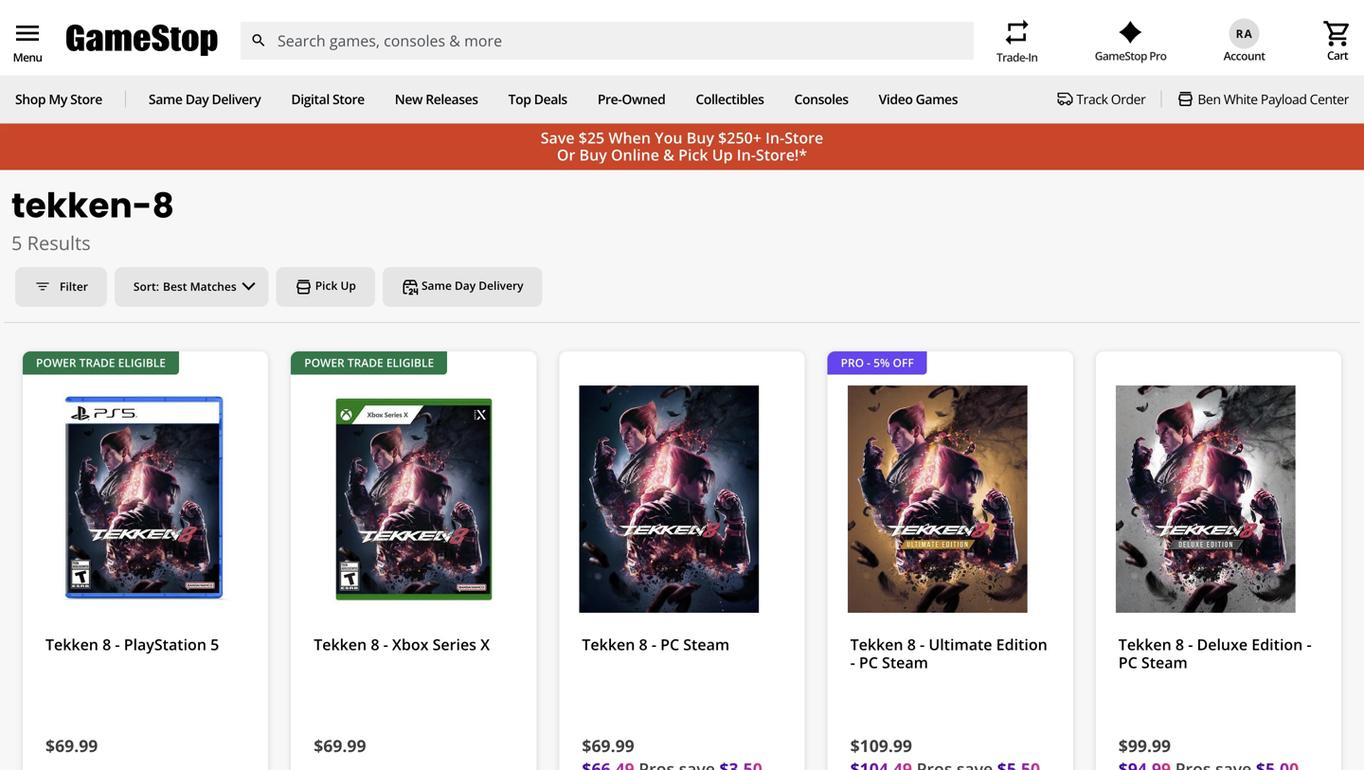Task type: locate. For each thing, give the bounding box(es) containing it.
order
[[1111, 90, 1146, 108]]

1 horizontal spatial delivery
[[479, 278, 524, 293]]

tekken 8 - ultimate edition - pc steam image
[[843, 386, 1058, 613]]

edition inside tekken 8 - ultimate edition - pc steam
[[997, 634, 1048, 655]]

tekken 8 -  playstation 5
[[45, 634, 219, 655]]

1 horizontal spatial store
[[333, 90, 365, 108]]

in- right $250+ on the top right of the page
[[766, 128, 785, 148]]

store right digital
[[333, 90, 365, 108]]

pc inside the tekken 8 - deluxe edition - pc steam
[[1119, 653, 1138, 673]]

power down pick up button
[[304, 355, 345, 370]]

up inside save $25 when you buy $250+ in-store or buy online & pick up in-store!*
[[712, 145, 733, 165]]

search search field
[[240, 22, 974, 60]]

0 horizontal spatial pc
[[661, 634, 680, 655]]

sort:
[[134, 279, 159, 294]]

eligible
[[118, 355, 166, 370], [386, 355, 434, 370]]

8 for tekken 8 -  playstation 5
[[102, 634, 111, 655]]

pre-owned
[[598, 90, 666, 108]]

0 horizontal spatial $69.99
[[45, 734, 98, 757]]

8
[[152, 182, 174, 230], [102, 634, 111, 655], [371, 634, 380, 655], [639, 634, 648, 655], [908, 634, 916, 655], [1176, 634, 1185, 655]]

2 horizontal spatial store
[[785, 128, 824, 148]]

tekken 8 -  playstation 5 image
[[38, 386, 253, 613]]

trade
[[79, 355, 115, 370], [348, 355, 384, 370]]

0 horizontal spatial eligible
[[118, 355, 166, 370]]

delivery
[[212, 90, 261, 108], [479, 278, 524, 293]]

steam for $109.99
[[882, 653, 929, 673]]

$109.99
[[851, 734, 913, 757]]

2 horizontal spatial pc
[[1119, 653, 1138, 673]]

0 horizontal spatial day
[[185, 90, 209, 108]]

0 horizontal spatial buy
[[580, 145, 607, 165]]

0 horizontal spatial up
[[341, 278, 356, 293]]

1 vertical spatial 5
[[211, 634, 219, 655]]

2 eligible from the left
[[386, 355, 434, 370]]

1 horizontal spatial same day delivery
[[419, 278, 524, 293]]

store right "my"
[[70, 90, 102, 108]]

1 horizontal spatial power
[[304, 355, 345, 370]]

power for tekken 8 - xbox series x
[[304, 355, 345, 370]]

save
[[541, 128, 575, 148]]

1 power trade eligible from the left
[[36, 355, 166, 370]]

1 vertical spatial pick
[[315, 278, 338, 293]]

games
[[916, 90, 958, 108]]

0 vertical spatial 5
[[11, 230, 22, 256]]

same day delivery link
[[149, 90, 261, 108]]

1 horizontal spatial buy
[[687, 128, 715, 148]]

gamestop pro icon image
[[1119, 21, 1143, 44]]

5 left results
[[11, 230, 22, 256]]

same day delivery inside same day delivery button
[[419, 278, 524, 293]]

tekken 8 - deluxe edition - pc steam image
[[1111, 386, 1327, 613]]

tekken-8 5 results
[[11, 182, 174, 256]]

tekken for tekken 8 -  playstation 5
[[45, 634, 99, 655]]

shop my store
[[15, 90, 102, 108]]

0 horizontal spatial pick
[[315, 278, 338, 293]]

save $25 when you buy $250+ in-store or buy online & pick up in-store!*
[[541, 128, 824, 165]]

series
[[433, 634, 477, 655]]

0 horizontal spatial same
[[149, 90, 182, 108]]

day
[[185, 90, 209, 108], [455, 278, 476, 293]]

1 horizontal spatial pc
[[859, 653, 878, 673]]

my
[[49, 90, 67, 108]]

store
[[70, 90, 102, 108], [333, 90, 365, 108], [785, 128, 824, 148]]

1 vertical spatial up
[[341, 278, 356, 293]]

1 horizontal spatial same
[[422, 278, 452, 293]]

0 horizontal spatial edition
[[997, 634, 1048, 655]]

8 inside tekken 8 - ultimate edition - pc steam
[[908, 634, 916, 655]]

pick inside save $25 when you buy $250+ in-store or buy online & pick up in-store!*
[[679, 145, 708, 165]]

matches
[[190, 279, 237, 294]]

$69.99 for tekken 8 - xbox series x
[[314, 734, 366, 757]]

shop my store link
[[15, 90, 102, 108]]

in- down collectibles on the right top of page
[[737, 145, 756, 165]]

2 power trade eligible from the left
[[304, 355, 434, 370]]

up inside button
[[341, 278, 356, 293]]

0 horizontal spatial power
[[36, 355, 76, 370]]

online
[[611, 145, 660, 165]]

delivery inside button
[[479, 278, 524, 293]]

edition for $99.99
[[1252, 634, 1303, 655]]

-
[[867, 355, 871, 370], [115, 634, 120, 655], [383, 634, 388, 655], [652, 634, 657, 655], [920, 634, 925, 655], [1189, 634, 1193, 655], [1307, 634, 1312, 655], [851, 653, 856, 673]]

1 horizontal spatial day
[[455, 278, 476, 293]]

trade down filter
[[79, 355, 115, 370]]

1 vertical spatial delivery
[[479, 278, 524, 293]]

2 horizontal spatial $69.99
[[582, 734, 635, 757]]

5 right playstation
[[211, 634, 219, 655]]

1 horizontal spatial pick
[[679, 145, 708, 165]]

deals
[[534, 90, 568, 108]]

tekken inside the tekken 8 - deluxe edition - pc steam
[[1119, 634, 1172, 655]]

pro
[[841, 355, 864, 370]]

tekken
[[45, 634, 99, 655], [314, 634, 367, 655], [582, 634, 635, 655], [851, 634, 904, 655], [1119, 634, 1172, 655]]

buy
[[687, 128, 715, 148], [580, 145, 607, 165]]

track
[[1077, 90, 1108, 108]]

1 power from the left
[[36, 355, 76, 370]]

same day delivery
[[149, 90, 261, 108], [419, 278, 524, 293]]

1 horizontal spatial eligible
[[386, 355, 434, 370]]

3 tekken from the left
[[582, 634, 635, 655]]

off
[[893, 355, 914, 370]]

1 horizontal spatial steam
[[882, 653, 929, 673]]

in-
[[766, 128, 785, 148], [737, 145, 756, 165]]

1 horizontal spatial edition
[[1252, 634, 1303, 655]]

top deals link
[[509, 90, 568, 108]]

1 eligible from the left
[[118, 355, 166, 370]]

steam
[[684, 634, 730, 655], [882, 653, 929, 673], [1142, 653, 1188, 673]]

2 tekken from the left
[[314, 634, 367, 655]]

steam inside the tekken 8 - deluxe edition - pc steam
[[1142, 653, 1188, 673]]

trade down pick up at top
[[348, 355, 384, 370]]

1 vertical spatial day
[[455, 278, 476, 293]]

tekken inside tekken 8 - ultimate edition - pc steam
[[851, 634, 904, 655]]

5 tekken from the left
[[1119, 634, 1172, 655]]

power trade eligible for playstation
[[36, 355, 166, 370]]

pc for $99.99
[[1119, 653, 1138, 673]]

&
[[664, 145, 675, 165]]

0 vertical spatial up
[[712, 145, 733, 165]]

edition inside the tekken 8 - deluxe edition - pc steam
[[1252, 634, 1303, 655]]

or
[[557, 145, 576, 165]]

0 vertical spatial delivery
[[212, 90, 261, 108]]

8 inside tekken-8 5 results
[[152, 182, 174, 230]]

power trade eligible down filter
[[36, 355, 166, 370]]

1 edition from the left
[[997, 634, 1048, 655]]

power trade eligible down pick up at top
[[304, 355, 434, 370]]

2 horizontal spatial steam
[[1142, 653, 1188, 673]]

center
[[1310, 90, 1350, 108]]

tekken for tekken 8 - ultimate edition - pc steam
[[851, 634, 904, 655]]

trade-
[[997, 49, 1029, 65]]

0 vertical spatial pick
[[679, 145, 708, 165]]

4 tekken from the left
[[851, 634, 904, 655]]

top
[[509, 90, 531, 108]]

1 horizontal spatial power trade eligible
[[304, 355, 434, 370]]

eligible down sort:
[[118, 355, 166, 370]]

power
[[36, 355, 76, 370], [304, 355, 345, 370]]

owned
[[622, 90, 666, 108]]

power trade eligible for xbox
[[304, 355, 434, 370]]

same
[[149, 90, 182, 108], [422, 278, 452, 293]]

0 horizontal spatial 5
[[11, 230, 22, 256]]

0 horizontal spatial in-
[[737, 145, 756, 165]]

1 horizontal spatial $69.99
[[314, 734, 366, 757]]

2 edition from the left
[[1252, 634, 1303, 655]]

1 vertical spatial same
[[422, 278, 452, 293]]

pick
[[679, 145, 708, 165], [315, 278, 338, 293]]

ra
[[1236, 25, 1254, 41]]

tekken for tekken 8 - deluxe edition - pc steam
[[1119, 634, 1172, 655]]

trade for xbox
[[348, 355, 384, 370]]

tekken 8 - deluxe edition - pc steam
[[1119, 634, 1312, 673]]

edition right ultimate
[[997, 634, 1048, 655]]

1 horizontal spatial in-
[[766, 128, 785, 148]]

1 horizontal spatial trade
[[348, 355, 384, 370]]

buy right or on the left top
[[580, 145, 607, 165]]

0 horizontal spatial trade
[[79, 355, 115, 370]]

0 horizontal spatial same day delivery
[[149, 90, 261, 108]]

edition right deluxe
[[1252, 634, 1303, 655]]

store down consoles
[[785, 128, 824, 148]]

1 horizontal spatial 5
[[211, 634, 219, 655]]

best
[[163, 279, 187, 294]]

2 trade from the left
[[348, 355, 384, 370]]

2 $69.99 from the left
[[314, 734, 366, 757]]

steam inside tekken 8 - ultimate edition - pc steam
[[882, 653, 929, 673]]

trade for playstation
[[79, 355, 115, 370]]

0 vertical spatial same day delivery
[[149, 90, 261, 108]]

tekken 8 - pc steam
[[582, 634, 730, 655]]

tekken for tekken 8 - pc steam
[[582, 634, 635, 655]]

eligible down same day delivery button
[[386, 355, 434, 370]]

menu
[[12, 18, 43, 48]]

1 vertical spatial same day delivery
[[419, 278, 524, 293]]

2 power from the left
[[304, 355, 345, 370]]

pc for $109.99
[[859, 653, 878, 673]]

5
[[11, 230, 22, 256], [211, 634, 219, 655]]

pc
[[661, 634, 680, 655], [859, 653, 878, 673], [1119, 653, 1138, 673]]

pick up button
[[276, 267, 375, 307]]

1 horizontal spatial up
[[712, 145, 733, 165]]

tekken 8 - xbox series x
[[314, 634, 490, 655]]

0 horizontal spatial power trade eligible
[[36, 355, 166, 370]]

power trade eligible
[[36, 355, 166, 370], [304, 355, 434, 370]]

up
[[712, 145, 733, 165], [341, 278, 356, 293]]

buy right you
[[687, 128, 715, 148]]

releases
[[426, 90, 478, 108]]

0 vertical spatial day
[[185, 90, 209, 108]]

tekken-
[[11, 182, 152, 230]]

consoles link
[[795, 90, 849, 108]]

gamestop
[[1095, 48, 1147, 63]]

menu menu
[[12, 18, 43, 65]]

0 horizontal spatial delivery
[[212, 90, 261, 108]]

pc inside tekken 8 - ultimate edition - pc steam
[[859, 653, 878, 673]]

1 trade from the left
[[79, 355, 115, 370]]

1 tekken from the left
[[45, 634, 99, 655]]

8 inside the tekken 8 - deluxe edition - pc steam
[[1176, 634, 1185, 655]]

1 $69.99 from the left
[[45, 734, 98, 757]]

power down filter link
[[36, 355, 76, 370]]

Search games, consoles & more search field
[[278, 22, 940, 60]]

same day delivery button
[[383, 267, 543, 307]]



Task type: vqa. For each thing, say whether or not it's contained in the screenshot.
Password Icon
no



Task type: describe. For each thing, give the bounding box(es) containing it.
digital store
[[291, 90, 365, 108]]

sort: best matches
[[134, 279, 237, 294]]

pre-owned link
[[598, 90, 666, 108]]

eligible for playstation
[[118, 355, 166, 370]]

new releases link
[[395, 90, 478, 108]]

pick up
[[312, 278, 356, 293]]

new
[[395, 90, 423, 108]]

steam for $99.99
[[1142, 653, 1188, 673]]

video
[[879, 90, 913, 108]]

consoles
[[795, 90, 849, 108]]

8 for tekken 8 - pc steam
[[639, 634, 648, 655]]

ben white payload center
[[1198, 90, 1350, 108]]

8 for tekken 8 - deluxe edition - pc steam
[[1176, 634, 1185, 655]]

tekken 8 - pc steam image
[[575, 386, 790, 613]]

8 for tekken 8 - ultimate edition - pc steam
[[908, 634, 916, 655]]

digital store link
[[291, 90, 365, 108]]

power for tekken 8 -  playstation 5
[[36, 355, 76, 370]]

ben white payload center link
[[1177, 90, 1350, 108]]

xbox
[[392, 634, 429, 655]]

shop
[[15, 90, 46, 108]]

when
[[609, 128, 651, 148]]

video games
[[879, 90, 958, 108]]

5%
[[874, 355, 890, 370]]

repeat
[[1002, 17, 1033, 47]]

track order
[[1077, 90, 1146, 108]]

$69.99 for tekken 8 -  playstation 5
[[45, 734, 98, 757]]

filter
[[60, 279, 88, 294]]

search button
[[240, 22, 278, 60]]

day inside button
[[455, 278, 476, 293]]

pick inside button
[[315, 278, 338, 293]]

pre-
[[598, 90, 622, 108]]

filter link
[[15, 267, 107, 307]]

tekken 8 - ultimate edition - pc steam
[[851, 634, 1048, 673]]

$250+
[[718, 128, 762, 148]]

gamestop pro
[[1095, 48, 1167, 63]]

store inside save $25 when you buy $250+ in-store or buy online & pick up in-store!*
[[785, 128, 824, 148]]

5 inside tekken-8 5 results
[[11, 230, 22, 256]]

digital
[[291, 90, 330, 108]]

in
[[1029, 49, 1038, 65]]

gamestop pro link
[[1095, 21, 1167, 63]]

ultimate
[[929, 634, 993, 655]]

0 vertical spatial same
[[149, 90, 182, 108]]

tekken for tekken 8 - xbox series x
[[314, 634, 367, 655]]

search
[[250, 32, 267, 49]]

pro - 5% off
[[841, 355, 914, 370]]

$99.99
[[1119, 734, 1171, 757]]

same inside button
[[422, 278, 452, 293]]

eligible for xbox
[[386, 355, 434, 370]]

0 horizontal spatial store
[[70, 90, 102, 108]]

playstation
[[124, 634, 207, 655]]

tekken 8 - xbox series x image
[[306, 386, 522, 613]]

3 $69.99 from the left
[[582, 734, 635, 757]]

deluxe
[[1197, 634, 1248, 655]]

ben
[[1198, 90, 1221, 108]]

new releases
[[395, 90, 478, 108]]

payload
[[1261, 90, 1307, 108]]

ra account
[[1224, 25, 1266, 63]]

shopping_cart
[[1323, 18, 1353, 49]]

track order link
[[1058, 90, 1146, 108]]

you
[[655, 128, 683, 148]]

x
[[481, 634, 490, 655]]

8 for tekken 8 - xbox series x
[[371, 634, 380, 655]]

results
[[27, 230, 91, 256]]

account
[[1224, 48, 1266, 63]]

collectibles
[[696, 90, 764, 108]]

edition for $109.99
[[997, 634, 1048, 655]]

pro
[[1150, 48, 1167, 63]]

repeat trade-in
[[997, 17, 1038, 65]]

white
[[1224, 90, 1258, 108]]

video games link
[[879, 90, 958, 108]]

menu
[[13, 49, 42, 65]]

store!*
[[756, 145, 808, 165]]

top deals
[[509, 90, 568, 108]]

collectibles link
[[696, 90, 764, 108]]

$25
[[579, 128, 605, 148]]

gamestop image
[[66, 22, 218, 59]]

0 horizontal spatial steam
[[684, 634, 730, 655]]

shopping_cart cart
[[1323, 18, 1353, 63]]

cart
[[1328, 47, 1349, 63]]



